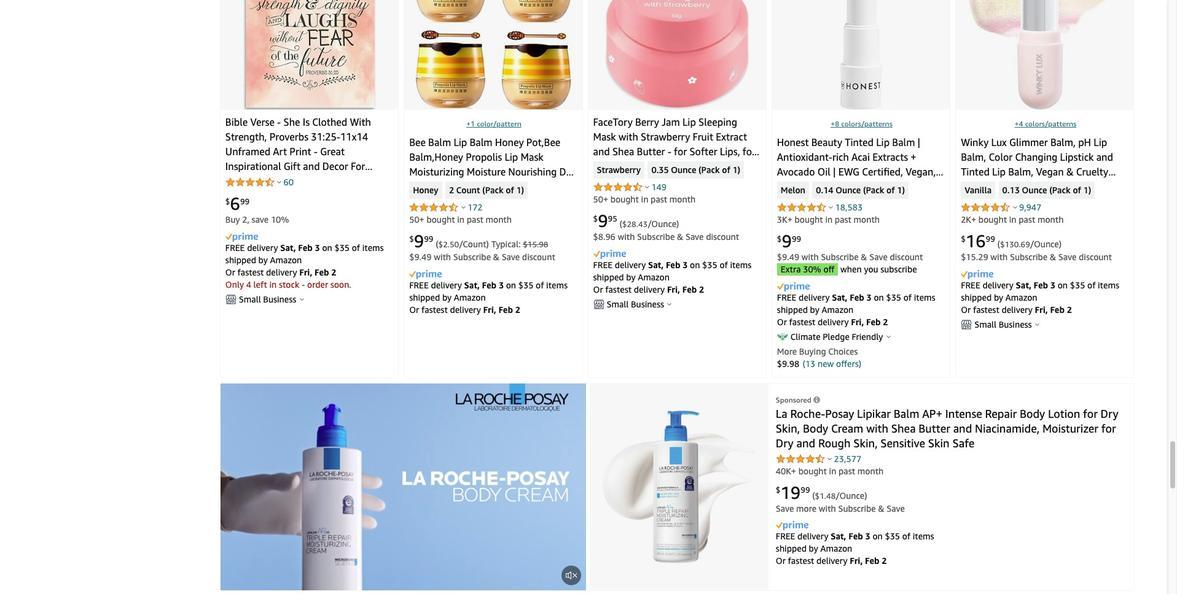 Task type: vqa. For each thing, say whether or not it's contained in the screenshot.
search amazon text box at the top of the page
no



Task type: locate. For each thing, give the bounding box(es) containing it.
free delivery sat, feb 3 on $35 of items shipped by amazon element for amazon prime image under more
[[776, 532, 934, 554]]

month up the typical:
[[486, 215, 512, 225]]

0 horizontal spatial $9.49
[[409, 252, 432, 263]]

$ inside $ 19 99 ( $1.48 /ounce) save more with subscribe & save
[[776, 485, 781, 495]]

1 horizontal spatial 50+
[[593, 194, 608, 205]]

bible
[[225, 116, 248, 129]]

fastest for amazon prime image under $2.50
[[421, 305, 448, 315]]

free delivery sat, feb 3 on $35 of items shipped by amazon element down $ 9 95 ( $28.43 /ounce) $8.96 with subscribe & save discount
[[593, 260, 752, 283]]

0 horizontal spatial colors/patterns
[[841, 119, 893, 129]]

month for winky lux glimmer balm, ph lip balm, color changing lipstick and tinted lip balm, vegan & cruelty free lip balm, hydrate & plump, pink shimmer lipstick, unicorn
[[1038, 215, 1064, 225]]

facetory berry jam lip sleeping mask with strawberry fruit extract and shea butter - for softer lips, for dry, cracked, and chapped lips, moisturizing, protecting, nourishing - 10g link
[[593, 116, 760, 202]]

balm inside honest beauty tinted lip balm | antioxidant-rich acai extracts + avocado oil | ewg certified, vegan, cruelty free | summer melon
[[892, 137, 915, 149]]

month down protecting,
[[670, 194, 696, 205]]

$9.49 inside '$9.49 with subscribe & save discount extra 30% off when you subscribe'
[[777, 252, 800, 263]]

lip right propolis
[[505, 151, 518, 164]]

color/pattern
[[477, 119, 522, 129]]

19
[[781, 483, 801, 503]]

1 horizontal spatial $9.49
[[777, 252, 800, 263]]

lips(4pcs)
[[461, 181, 508, 193]]

for right "moisturizer"
[[1102, 422, 1116, 436]]

popover image for 18,583
[[829, 206, 834, 209]]

3 for amazon prime image under more
[[866, 532, 871, 542]]

subscribe down $130.69
[[1010, 252, 1048, 263]]

0 horizontal spatial 50+
[[409, 215, 424, 225]]

women,
[[225, 175, 262, 188]]

summer
[[839, 181, 877, 193]]

9 inside $ 9 95 ( $28.43 /ounce) $8.96 with subscribe & save discount
[[598, 211, 608, 231]]

items for amazon prime image under 2, in the top of the page
[[362, 243, 384, 253]]

( inside $ 9 95 ( $28.43 /ounce) $8.96 with subscribe & save discount
[[620, 219, 622, 229]]

ounce right 0.35
[[671, 165, 696, 176]]

popover image for 9,947
[[1013, 206, 1017, 209]]

& inside '$9.49 with subscribe & save discount extra 30% off when you subscribe'
[[861, 252, 867, 263]]

0 horizontal spatial nourishing
[[508, 166, 557, 178]]

on down the typical:
[[506, 280, 516, 291]]

free up shimmer
[[961, 181, 980, 193]]

0 horizontal spatial mask
[[521, 151, 544, 164]]

1 vertical spatial cruelty
[[777, 181, 809, 193]]

on $35 of items shipped by amazon for amazon prime image under $2.50
[[409, 280, 568, 303]]

in down 23,577 link
[[829, 466, 837, 477]]

dry left 'dry,'
[[560, 166, 575, 178]]

2 $9.49 from the left
[[777, 252, 800, 263]]

on down $ 19 99 ( $1.48 /ounce) save more with subscribe & save
[[873, 532, 883, 542]]

popover image for 60
[[277, 181, 282, 184]]

3k+ bought in past month
[[777, 215, 880, 225]]

1 horizontal spatial shea
[[891, 422, 916, 436]]

on down '$ 16 99 ( $130.69 /ounce) $15.29 with subscribe & save discount'
[[1058, 280, 1068, 291]]

bought for honest beauty tinted lip balm | antioxidant-rich acai extracts + avocado oil | ewg certified, vegan, cruelty free | summer melon
[[795, 215, 823, 225]]

1 vertical spatial 50+ bought in past month
[[409, 215, 512, 225]]

149
[[652, 182, 667, 193]]

( left the /count)
[[436, 239, 438, 250]]

discount
[[706, 232, 739, 242], [522, 252, 555, 263], [890, 252, 923, 263], [1079, 252, 1112, 263]]

(pack down moisture
[[482, 185, 504, 196]]

/ounce) down 40k+ bought in past month
[[836, 491, 867, 501]]

lip right jam
[[683, 116, 696, 129]]

shipped for amazon prime image underneath $8.96
[[593, 272, 624, 283]]

0.13
[[1003, 185, 1020, 196]]

$ up buy on the top
[[225, 196, 230, 206]]

inspirational
[[225, 161, 281, 173]]

0 vertical spatial cruelty
[[1076, 166, 1109, 178]]

moisturizing,
[[593, 175, 651, 188]]

ounce for 16
[[1022, 185, 1047, 196]]

1 horizontal spatial small
[[607, 299, 629, 310]]

9 inside $ 9 99 ( $2.50 /count) typical: $15.98 $9.49 with subscribe & save discount
[[414, 231, 424, 252]]

colors/patterns right the +8 at the top right of the page
[[841, 119, 893, 129]]

99 for 9
[[424, 234, 433, 244]]

chapped
[[673, 161, 713, 173], [419, 181, 459, 193]]

climate pledge friendly
[[791, 332, 883, 342]]

moisturizing
[[409, 166, 464, 178]]

discount inside $ 9 99 ( $2.50 /count) typical: $15.98 $9.49 with subscribe & save discount
[[522, 252, 555, 263]]

nourishing inside the bee balm lip balm honey pot,bee balm,honey propolis lip mask moisturizing moisture nourishing dry & chapped lips(4pcs)
[[508, 166, 557, 178]]

1 horizontal spatial tinted
[[961, 166, 990, 178]]

amazon for amazon prime image underneath $8.96
[[638, 272, 670, 283]]

1 free from the left
[[812, 181, 831, 193]]

(13
[[803, 359, 816, 369]]

butter
[[637, 146, 665, 158], [919, 422, 951, 436]]

0 vertical spatial 50+ bought in past month
[[593, 194, 696, 205]]

1 vertical spatial dry
[[1101, 407, 1119, 421]]

2 horizontal spatial ounce
[[1022, 185, 1047, 196]]

+4 colors/patterns link
[[1015, 119, 1077, 129]]

0 vertical spatial shea
[[613, 146, 634, 158]]

vegan,
[[906, 166, 936, 178]]

1 colors/patterns from the left
[[841, 119, 893, 129]]

with up the 30%
[[802, 252, 819, 263]]

1 horizontal spatial butter
[[919, 422, 951, 436]]

bought
[[611, 194, 639, 205], [427, 215, 455, 225], [795, 215, 823, 225], [979, 215, 1007, 225], [799, 466, 827, 477]]

lux
[[991, 137, 1007, 149]]

hydrate
[[1027, 181, 1062, 193]]

in for 9,947
[[1009, 215, 1017, 225]]

9,947
[[1019, 202, 1042, 213]]

popover image left 60
[[277, 181, 282, 184]]

free delivery sat, feb 3 down 10% on the top left of the page
[[225, 243, 322, 253]]

winky lux glimmer balm, ph lip balm, color changing lipstick and tinted lip balm, vegan & cruelty free lip balm, hydrate & plump, pink shimmer lipstick, unicorn link
[[961, 137, 1128, 208]]

propolis
[[466, 151, 502, 164]]

$ for $ 16 99 ( $130.69 /ounce) $15.29 with subscribe & save discount
[[961, 234, 966, 244]]

subscribe inside $ 9 99 ( $2.50 /count) typical: $15.98 $9.49 with subscribe & save discount
[[453, 252, 491, 263]]

butter inside la roche-posay lipikar balm ap+ intense repair body lotion for dry skin, body cream with shea butter and niacinamide, moisturizer for dry and rough skin, sensitive skin safe
[[919, 422, 951, 436]]

$35
[[335, 243, 350, 253], [702, 260, 718, 270], [518, 280, 534, 291], [1070, 280, 1085, 291], [886, 292, 901, 303], [885, 532, 900, 542]]

1 horizontal spatial skin,
[[854, 437, 878, 450]]

delivery
[[247, 243, 278, 253], [615, 260, 646, 270], [266, 267, 297, 278], [431, 280, 462, 291], [983, 280, 1014, 291], [634, 284, 665, 295], [799, 292, 830, 303], [450, 305, 481, 315], [1002, 305, 1033, 315], [818, 317, 849, 327], [798, 532, 829, 542], [817, 556, 848, 567]]

bought up $2.50
[[427, 215, 455, 225]]

bought for bee balm lip balm honey pot,bee balm,honey propolis lip mask moisturizing moisture nourishing dry & chapped lips(4pcs)
[[427, 215, 455, 225]]

changing
[[1015, 151, 1058, 164]]

( right 95
[[620, 219, 622, 229]]

2 free from the left
[[961, 181, 980, 193]]

tinted up acai
[[845, 137, 874, 149]]

0.35
[[652, 165, 669, 176]]

ounce
[[671, 165, 696, 176], [836, 185, 861, 196], [1022, 185, 1047, 196]]

0 horizontal spatial body
[[803, 422, 828, 436]]

95
[[608, 214, 617, 223]]

0 horizontal spatial butter
[[637, 146, 665, 158]]

- up 0.35
[[668, 146, 672, 158]]

$ 9 95 ( $28.43 /ounce) $8.96 with subscribe & save discount
[[593, 211, 739, 242]]

shea up cracked,
[[613, 146, 634, 158]]

99 inside '$ 16 99 ( $130.69 /ounce) $15.29 with subscribe & save discount'
[[986, 234, 995, 244]]

lip up extracts
[[876, 137, 890, 149]]

0 vertical spatial strawberry
[[641, 131, 690, 143]]

cruelty
[[1076, 166, 1109, 178], [777, 181, 809, 193]]

shea inside la roche-posay lipikar balm ap+ intense repair body lotion for dry skin, body cream with shea butter and niacinamide, moisturizer for dry and rough skin, sensitive skin safe
[[891, 422, 916, 436]]

in up $28.43
[[641, 194, 649, 205]]

bought down shimmer
[[979, 215, 1007, 225]]

2 vertical spatial /ounce)
[[836, 491, 867, 501]]

month
[[670, 194, 696, 205], [486, 215, 512, 225], [854, 215, 880, 225], [1038, 215, 1064, 225], [858, 466, 884, 477]]

dry inside the bee balm lip balm honey pot,bee balm,honey propolis lip mask moisturizing moisture nourishing dry & chapped lips(4pcs)
[[560, 166, 575, 178]]

intense
[[946, 407, 982, 421]]

or fastest delivery fri, feb 2
[[225, 267, 336, 278], [593, 284, 704, 295], [409, 305, 520, 315], [961, 305, 1072, 315], [777, 317, 888, 327], [776, 556, 887, 567]]

repair
[[985, 407, 1017, 421]]

nourishing inside the facetory berry jam lip sleeping mask with strawberry fruit extract and shea butter - for softer lips, for dry, cracked, and chapped lips, moisturizing, protecting, nourishing - 10g
[[705, 175, 753, 188]]

1 horizontal spatial colors/patterns
[[1025, 119, 1077, 129]]

( inside $ 9 99 ( $2.50 /count) typical: $15.98 $9.49 with subscribe & save discount
[[436, 239, 438, 250]]

la roche-posay lipikar balm ap+ intense repair body lotion for dry skin, body cream with shea butter and niacinamide, mois... image
[[598, 411, 760, 564]]

$130.69
[[1000, 240, 1030, 250]]

shipped for amazon prime image under $2.50
[[409, 292, 440, 303]]

or fastest delivery fri, feb 2 element
[[225, 267, 336, 278], [593, 284, 704, 295], [409, 305, 520, 315], [961, 305, 1072, 315], [777, 317, 888, 327], [776, 556, 887, 567]]

items
[[362, 243, 384, 253], [730, 260, 752, 270], [546, 280, 568, 291], [1098, 280, 1120, 291], [914, 292, 936, 303], [913, 532, 934, 542]]

40k+
[[776, 466, 796, 477]]

with down lipikar
[[866, 422, 889, 436]]

with inside '$9.49 with subscribe & save discount extra 30% off when you subscribe'
[[802, 252, 819, 263]]

1 vertical spatial strawberry
[[597, 165, 641, 176]]

small for 9
[[607, 299, 629, 310]]

0 horizontal spatial 50+ bought in past month
[[409, 215, 512, 225]]

1 horizontal spatial dry
[[776, 437, 794, 450]]

1 horizontal spatial free
[[961, 181, 980, 193]]

balm
[[428, 137, 451, 149], [470, 137, 493, 149], [892, 137, 915, 149], [894, 407, 920, 421]]

shipped up only
[[225, 255, 256, 265]]

subscribe down the /count)
[[453, 252, 491, 263]]

1 horizontal spatial nourishing
[[705, 175, 753, 188]]

0 horizontal spatial small business button
[[225, 294, 393, 306]]

cream
[[831, 422, 864, 436]]

fri, for amazon prime image under $2.50
[[483, 305, 496, 315]]

3 for amazon prime image under 2, in the top of the page
[[315, 243, 320, 253]]

( inside $ 19 99 ( $1.48 /ounce) save more with subscribe & save
[[812, 491, 815, 501]]

fastest for amazon prime image below 'extra'
[[789, 317, 816, 327]]

chapped down moisturizing
[[419, 181, 459, 193]]

butter down ap+
[[919, 422, 951, 436]]

or fastest delivery fri, feb 2 for amazon prime image underneath $8.96
[[593, 284, 704, 295]]

winky lux glimmer balm, ph lip balm, color changing lipstick and tinted lip balm, vegan & cruelty free lip balm, hydrate &... image
[[969, 0, 1121, 110]]

9
[[598, 211, 608, 231], [414, 231, 424, 252], [782, 231, 792, 252]]

by up climate on the bottom right
[[810, 305, 820, 315]]

small business button for 9
[[593, 299, 761, 311]]

shipped down $15.29
[[961, 292, 992, 303]]

1 vertical spatial tinted
[[961, 166, 990, 178]]

0 horizontal spatial small
[[239, 294, 261, 305]]

discount inside '$ 16 99 ( $130.69 /ounce) $15.29 with subscribe & save discount'
[[1079, 252, 1112, 263]]

by down $130.69
[[994, 292, 1004, 303]]

( inside '$ 16 99 ( $130.69 /ounce) $15.29 with subscribe & save discount'
[[998, 239, 1000, 250]]

0 vertical spatial /ounce)
[[648, 219, 679, 229]]

/ounce) inside '$ 16 99 ( $130.69 /ounce) $15.29 with subscribe & save discount'
[[1030, 239, 1062, 250]]

vegan
[[1036, 166, 1064, 178]]

or fastest delivery fri, feb 2 for amazon prime image under 2, in the top of the page
[[225, 267, 336, 278]]

0 vertical spatial tinted
[[845, 137, 874, 149]]

1 horizontal spatial small business
[[607, 299, 664, 310]]

lips,
[[720, 146, 740, 158], [715, 161, 736, 173]]

free delivery sat, feb 3 on $35 of items shipped by amazon element
[[225, 243, 384, 265], [593, 260, 752, 283], [409, 280, 568, 303], [961, 280, 1120, 303], [777, 292, 936, 315], [776, 532, 934, 554]]

0 horizontal spatial skin,
[[776, 422, 800, 436]]

/ounce) for 9
[[648, 219, 679, 229]]

0 vertical spatial skin,
[[776, 422, 800, 436]]

$ down "40k+" on the right bottom of page
[[776, 485, 781, 495]]

$ inside $ 6 99
[[225, 196, 230, 206]]

moisturizer
[[1043, 422, 1099, 436]]

strength,
[[225, 131, 267, 143]]

fastest for amazon prime image under 2, in the top of the page
[[238, 267, 264, 278]]

1 vertical spatial 50+
[[409, 215, 424, 225]]

50+
[[593, 194, 608, 205], [409, 215, 424, 225]]

popover image up the 2k+ bought in past month
[[1013, 206, 1017, 209]]

cruelty inside the winky lux glimmer balm, ph lip balm, color changing lipstick and tinted lip balm, vegan & cruelty free lip balm, hydrate & plump, pink shimmer lipstick, unicorn
[[1076, 166, 1109, 178]]

1) down certified,
[[897, 185, 905, 196]]

small business button
[[225, 294, 393, 306], [593, 299, 761, 311], [961, 319, 1129, 331]]

$ inside $ 9 99 ( $2.50 /count) typical: $15.98 $9.49 with subscribe & save discount
[[409, 234, 414, 244]]

3 down the typical:
[[499, 280, 504, 291]]

|
[[918, 137, 921, 149], [833, 166, 836, 178], [834, 181, 836, 193]]

business
[[263, 294, 296, 305], [631, 299, 664, 310], [999, 319, 1032, 330]]

fri,
[[299, 267, 312, 278], [667, 284, 680, 295], [483, 305, 496, 315], [1035, 305, 1048, 315], [851, 317, 864, 327], [850, 556, 863, 567]]

172
[[468, 202, 483, 213]]

3 down '$ 16 99 ( $130.69 /ounce) $15.29 with subscribe & save discount'
[[1051, 280, 1056, 291]]

0 horizontal spatial dry
[[560, 166, 575, 178]]

by for amazon prime image under $2.50
[[442, 292, 452, 303]]

1 vertical spatial chapped
[[419, 181, 459, 193]]

free delivery sat, feb 3 on $35 of items shipped by amazon element up climate pledge friendly button
[[777, 292, 936, 315]]

10g
[[593, 190, 611, 202]]

0 horizontal spatial small business
[[239, 294, 296, 305]]

50+ for 149
[[593, 194, 608, 205]]

honest beauty tinted lip balm | antioxidant-rich acai extracts + avocado oil | ewg certified, vegan, cruelty free | summer... image
[[840, 0, 882, 110]]

99 inside $ 9 99 ( $2.50 /count) typical: $15.98 $9.49 with subscribe & save discount
[[424, 234, 433, 244]]

0 vertical spatial dry
[[560, 166, 575, 178]]

1 vertical spatial body
[[803, 422, 828, 436]]

free delivery sat, feb 3 on $35 of items shipped by amazon element down $ 19 99 ( $1.48 /ounce) save more with subscribe & save
[[776, 532, 934, 554]]

1 $9.49 from the left
[[409, 252, 432, 263]]

free delivery sat, feb 3 on $35 of items shipped by amazon element down '$ 16 99 ( $130.69 /ounce) $15.29 with subscribe & save discount'
[[961, 280, 1120, 303]]

free
[[812, 181, 831, 193], [961, 181, 980, 193]]

2 horizontal spatial 9
[[782, 231, 792, 252]]

1 horizontal spatial chapped
[[673, 161, 713, 173]]

bible verse - she is clothed with strength, proverbs 31:25-11x14 unframed art print - great inspirational gift and decor for women, girls and nursery room under $15 link
[[225, 116, 373, 202]]

99 inside '$ 9 99'
[[792, 234, 801, 244]]

3 down $ 9 95 ( $28.43 /ounce) $8.96 with subscribe & save discount
[[683, 260, 688, 270]]

$ for $ 9 99
[[777, 234, 782, 244]]

& inside the bee balm lip balm honey pot,bee balm,honey propolis lip mask moisturizing moisture nourishing dry & chapped lips(4pcs)
[[409, 181, 417, 193]]

shipped down $2.50
[[409, 292, 440, 303]]

$ down 2k+ on the right of the page
[[961, 234, 966, 244]]

1 horizontal spatial cruelty
[[1076, 166, 1109, 178]]

0 horizontal spatial melon
[[781, 185, 806, 196]]

- left avocado
[[756, 175, 760, 188]]

or for amazon prime image below 'extra'
[[777, 317, 787, 327]]

1) for lips,
[[733, 165, 741, 176]]

unframed
[[225, 146, 270, 158]]

0 vertical spatial honey
[[495, 137, 524, 149]]

melon down certified,
[[879, 181, 907, 193]]

free inside the winky lux glimmer balm, ph lip balm, color changing lipstick and tinted lip balm, vegan & cruelty free lip balm, hydrate & plump, pink shimmer lipstick, unicorn
[[961, 181, 980, 193]]

by for amazon prime image underneath $8.96
[[626, 272, 636, 283]]

1 horizontal spatial 50+ bought in past month
[[593, 194, 696, 205]]

with inside '$ 16 99 ( $130.69 /ounce) $15.29 with subscribe & save discount'
[[991, 252, 1008, 263]]

2 horizontal spatial business
[[999, 319, 1032, 330]]

1 horizontal spatial melon
[[879, 181, 907, 193]]

1 horizontal spatial small business button
[[593, 299, 761, 311]]

discount inside $ 9 95 ( $28.43 /ounce) $8.96 with subscribe & save discount
[[706, 232, 739, 242]]

and up safe
[[953, 422, 972, 436]]

$ for $ 9 99 ( $2.50 /count) typical: $15.98 $9.49 with subscribe & save discount
[[409, 234, 414, 244]]

0 horizontal spatial /ounce)
[[648, 219, 679, 229]]

+4 colors/patterns
[[1015, 119, 1077, 129]]

free delivery sat, feb 3 on $35 of items shipped by amazon element down $ 9 99 ( $2.50 /count) typical: $15.98 $9.49 with subscribe & save discount
[[409, 280, 568, 303]]

0 vertical spatial butter
[[637, 146, 665, 158]]

or
[[225, 267, 235, 278], [593, 284, 603, 295], [409, 305, 419, 315], [961, 305, 971, 315], [777, 317, 787, 327], [776, 556, 786, 567]]

| left summer
[[834, 181, 836, 193]]

sat, down 10% on the top left of the page
[[280, 243, 296, 253]]

$9.49 inside $ 9 99 ( $2.50 /count) typical: $15.98 $9.49 with subscribe & save discount
[[409, 252, 432, 263]]

0 horizontal spatial cruelty
[[777, 181, 809, 193]]

0 vertical spatial mask
[[593, 131, 616, 143]]

nourishing down pot,bee
[[508, 166, 557, 178]]

balm left ap+
[[894, 407, 920, 421]]

0 horizontal spatial shea
[[613, 146, 634, 158]]

$15.29
[[961, 252, 988, 263]]

(pack
[[699, 165, 720, 176], [482, 185, 504, 196], [863, 185, 885, 196], [1050, 185, 1071, 196]]

0 horizontal spatial tinted
[[845, 137, 874, 149]]

99 for 16
[[986, 234, 995, 244]]

0 horizontal spatial business
[[263, 294, 296, 305]]

mask down facetory
[[593, 131, 616, 143]]

$ inside '$ 16 99 ( $130.69 /ounce) $15.29 with subscribe & save discount'
[[961, 234, 966, 244]]

1 vertical spatial honey
[[413, 185, 439, 196]]

1 horizontal spatial body
[[1020, 407, 1045, 421]]

save inside $ 9 95 ( $28.43 /ounce) $8.96 with subscribe & save discount
[[686, 232, 704, 242]]

items for amazon prime image below 'extra'
[[914, 292, 936, 303]]

3 down you
[[867, 292, 872, 303]]

amazon prime image
[[225, 233, 258, 242], [593, 250, 626, 259], [409, 270, 442, 279], [961, 270, 994, 279], [777, 282, 810, 292], [776, 522, 809, 531]]

skin, down la
[[776, 422, 800, 436]]

$ inside '$ 9 99'
[[777, 234, 782, 244]]

free delivery sat, feb 3 on $35 of items shipped by amazon element for amazon prime image underneath $8.96
[[593, 260, 752, 283]]

0 vertical spatial chapped
[[673, 161, 713, 173]]

3k+
[[777, 215, 793, 225]]

- left 'she' in the left top of the page
[[277, 116, 281, 129]]

/ounce) inside $ 19 99 ( $1.48 /ounce) save more with subscribe & save
[[836, 491, 867, 501]]

popover image
[[461, 206, 466, 209], [300, 298, 304, 301], [668, 303, 672, 306], [1035, 323, 1040, 326], [828, 458, 832, 461]]

free delivery sat, feb 3 down $130.69
[[961, 280, 1058, 291]]

subscribe inside $ 19 99 ( $1.48 /ounce) save more with subscribe & save
[[838, 504, 876, 514]]

climate pledge friendly button
[[777, 331, 945, 343]]

free delivery sat, feb 3 for amazon prime image under 2, in the top of the page
[[225, 243, 322, 253]]

$15.98
[[523, 240, 548, 250]]

free delivery sat, feb 3 for amazon prime image underneath $8.96
[[593, 260, 690, 270]]

3 for amazon prime image under $2.50
[[499, 280, 504, 291]]

on down $ 9 95 ( $28.43 /ounce) $8.96 with subscribe & save discount
[[690, 260, 700, 270]]

9 for $ 9 95 ( $28.43 /ounce) $8.96 with subscribe & save discount
[[598, 211, 608, 231]]

-
[[277, 116, 281, 129], [314, 146, 318, 158], [668, 146, 672, 158], [756, 175, 760, 188], [302, 279, 305, 290]]

1 vertical spatial mask
[[521, 151, 544, 164]]

1 horizontal spatial honey
[[495, 137, 524, 149]]

0 horizontal spatial 9
[[414, 231, 424, 252]]

2 horizontal spatial small business button
[[961, 319, 1129, 331]]

1 vertical spatial /ounce)
[[1030, 239, 1062, 250]]

honey inside the bee balm lip balm honey pot,bee balm,honey propolis lip mask moisturizing moisture nourishing dry & chapped lips(4pcs)
[[495, 137, 524, 149]]

roche-
[[791, 407, 825, 421]]

in for 23,577
[[829, 466, 837, 477]]

tinted up vanilla
[[961, 166, 990, 178]]

and right lipstick
[[1097, 151, 1113, 164]]

on $35 of items shipped by amazon down $ 9 95 ( $28.43 /ounce) $8.96 with subscribe & save discount
[[593, 260, 752, 283]]

( right the 16
[[998, 239, 1000, 250]]

free delivery sat, feb 3 on $35 of items shipped by amazon element up order on the top of the page
[[225, 243, 384, 265]]

items for amazon prime image underneath $15.29
[[1098, 280, 1120, 291]]

melon inside honest beauty tinted lip balm | antioxidant-rich acai extracts + avocado oil | ewg certified, vegan, cruelty free | summer melon
[[879, 181, 907, 193]]

subscribe inside $ 9 95 ( $28.43 /ounce) $8.96 with subscribe & save discount
[[637, 232, 675, 242]]

extra
[[781, 264, 801, 275]]

/ounce) for 16
[[1030, 239, 1062, 250]]

you
[[864, 264, 878, 275]]

/ounce) inside $ 9 95 ( $28.43 /ounce) $8.96 with subscribe & save discount
[[648, 219, 679, 229]]

strawberry up 10g
[[597, 165, 641, 176]]

1 horizontal spatial /ounce)
[[836, 491, 867, 501]]

honey
[[495, 137, 524, 149], [413, 185, 439, 196]]

cruelty inside honest beauty tinted lip balm | antioxidant-rich acai extracts + avocado oil | ewg certified, vegan, cruelty free | summer melon
[[777, 181, 809, 193]]

$ for $ 9 95 ( $28.43 /ounce) $8.96 with subscribe & save discount
[[593, 214, 598, 223]]

past for bee balm lip balm honey pot,bee balm,honey propolis lip mask moisturizing moisture nourishing dry & chapped lips(4pcs)
[[467, 215, 484, 225]]

with inside the facetory berry jam lip sleeping mask with strawberry fruit extract and shea butter - for softer lips, for dry, cracked, and chapped lips, moisturizing, protecting, nourishing - 10g
[[619, 131, 638, 143]]

past for honest beauty tinted lip balm | antioxidant-rich acai extracts + avocado oil | ewg certified, vegan, cruelty free | summer melon
[[835, 215, 852, 225]]

bible verse - she is clothed with strength, proverbs 31:25-11x14 unframed art print - great inspirational gift and decor f... image
[[242, 0, 376, 110]]

and left rough
[[797, 437, 816, 450]]

amazon up "climate pledge friendly"
[[822, 305, 854, 315]]

typical:
[[491, 239, 521, 250]]

60
[[284, 177, 294, 188]]

1 vertical spatial butter
[[919, 422, 951, 436]]

of
[[722, 165, 730, 176], [506, 185, 514, 196], [887, 185, 895, 196], [1073, 185, 1081, 196], [352, 243, 360, 253], [720, 260, 728, 270], [536, 280, 544, 291], [1088, 280, 1096, 291], [904, 292, 912, 303], [902, 532, 911, 542]]

&
[[1067, 166, 1074, 178], [409, 181, 417, 193], [1065, 181, 1072, 193], [677, 232, 683, 242], [493, 252, 500, 263], [861, 252, 867, 263], [1050, 252, 1056, 263], [878, 504, 885, 514]]

with down $130.69
[[991, 252, 1008, 263]]

past down 172 link
[[467, 215, 484, 225]]

skin,
[[776, 422, 800, 436], [854, 437, 878, 450]]

on $35 of items shipped by amazon for amazon prime image underneath $15.29
[[961, 280, 1120, 303]]

subscribe down $28.43
[[637, 232, 675, 242]]

99
[[240, 196, 250, 206], [424, 234, 433, 244], [792, 234, 801, 244], [986, 234, 995, 244], [801, 485, 810, 495]]

save
[[686, 232, 704, 242], [502, 252, 520, 263], [870, 252, 888, 263], [1059, 252, 1077, 263], [776, 504, 794, 514], [887, 504, 905, 514]]

free delivery sat, feb 3 on $35 of items shipped by amazon element for amazon prime image under $2.50
[[409, 280, 568, 303]]

buying
[[799, 346, 826, 357]]

$35 for free delivery sat, feb 3 on $35 of items shipped by amazon element associated with amazon prime image underneath $8.96
[[702, 260, 718, 270]]

for down extract
[[743, 146, 756, 158]]

$1.48
[[815, 491, 836, 501]]

0 vertical spatial 50+
[[593, 194, 608, 205]]

popover image inside climate pledge friendly button
[[887, 336, 891, 339]]

by down $28.43
[[626, 272, 636, 283]]

melon down avocado
[[781, 185, 806, 196]]

by down more
[[809, 544, 818, 554]]

subscribe inside '$9.49 with subscribe & save discount extra 30% off when you subscribe'
[[821, 252, 859, 263]]

glimmer
[[1010, 137, 1048, 149]]

$ left $2.50
[[409, 234, 414, 244]]

popover image
[[277, 181, 282, 184], [645, 186, 650, 189], [829, 206, 834, 209], [1013, 206, 1017, 209], [887, 336, 891, 339]]

1 horizontal spatial business
[[631, 299, 664, 310]]

1 horizontal spatial ounce
[[836, 185, 861, 196]]

0 horizontal spatial free
[[812, 181, 831, 193]]

free delivery sat, feb 3 for amazon prime image below 'extra'
[[777, 292, 874, 303]]

jam
[[662, 116, 680, 129]]

ounce for 9
[[836, 185, 861, 196]]

2 horizontal spatial /ounce)
[[1030, 239, 1062, 250]]

fastest
[[238, 267, 264, 278], [605, 284, 632, 295], [421, 305, 448, 315], [973, 305, 1000, 315], [789, 317, 816, 327], [788, 556, 814, 567]]

on up order on the top of the page
[[322, 243, 332, 253]]

colors/patterns up glimmer
[[1025, 119, 1077, 129]]

/ounce) down 149 link
[[648, 219, 679, 229]]

amazon down $ 19 99 ( $1.48 /ounce) save more with subscribe & save
[[821, 544, 852, 554]]

lip inside the facetory berry jam lip sleeping mask with strawberry fruit extract and shea butter - for softer lips, for dry, cracked, and chapped lips, moisturizing, protecting, nourishing - 10g
[[683, 116, 696, 129]]

or fastest delivery fri, feb 2 for amazon prime image under more
[[776, 556, 887, 567]]

amazon for amazon prime image under 2, in the top of the page
[[270, 255, 302, 265]]

past down 18,583 link
[[835, 215, 852, 225]]

lips, down the softer
[[715, 161, 736, 173]]

fri, for amazon prime image below 'extra'
[[851, 317, 864, 327]]

proverbs
[[270, 131, 309, 143]]

1) right lips(4pcs)
[[516, 185, 524, 196]]

(pack for &
[[1050, 185, 1071, 196]]

2 colors/patterns from the left
[[1025, 119, 1077, 129]]

0 horizontal spatial chapped
[[419, 181, 459, 193]]

or fastest delivery fri, feb 2 for amazon prime image underneath $15.29
[[961, 305, 1072, 315]]

free delivery sat, feb 3 down $28.43
[[593, 260, 690, 270]]

subscribe up "off"
[[821, 252, 859, 263]]

9 down 3k+
[[782, 231, 792, 252]]

nursery
[[307, 175, 342, 188]]

fri, for amazon prime image underneath $15.29
[[1035, 305, 1048, 315]]

99 inside $ 19 99 ( $1.48 /ounce) save more with subscribe & save
[[801, 485, 810, 495]]

1 horizontal spatial mask
[[593, 131, 616, 143]]

1 horizontal spatial 9
[[598, 211, 608, 231]]

1 vertical spatial shea
[[891, 422, 916, 436]]

shipped down $8.96
[[593, 272, 624, 283]]

/ounce)
[[648, 219, 679, 229], [1030, 239, 1062, 250], [836, 491, 867, 501]]

month for bee balm lip balm honey pot,bee balm,honey propolis lip mask moisturizing moisture nourishing dry & chapped lips(4pcs)
[[486, 215, 512, 225]]

$ inside $ 9 95 ( $28.43 /ounce) $8.96 with subscribe & save discount
[[593, 214, 598, 223]]

balm, up lipstick
[[1051, 137, 1076, 149]]

on $35 of items shipped by amazon for amazon prime image under more
[[776, 532, 934, 554]]

feb
[[298, 243, 313, 253], [666, 260, 681, 270], [315, 267, 329, 278], [482, 280, 497, 291], [1034, 280, 1048, 291], [683, 284, 697, 295], [850, 292, 864, 303], [499, 305, 513, 315], [1050, 305, 1065, 315], [866, 317, 881, 327], [849, 532, 863, 542], [865, 556, 880, 567]]



Task type: describe. For each thing, give the bounding box(es) containing it.
choices
[[828, 346, 858, 357]]

balm up propolis
[[470, 137, 493, 149]]

free delivery sat, feb 3 for amazon prime image under more
[[776, 532, 873, 542]]

bought for winky lux glimmer balm, ph lip balm, color changing lipstick and tinted lip balm, vegan & cruelty free lip balm, hydrate & plump, pink shimmer lipstick, unicorn
[[979, 215, 1007, 225]]

sleeping
[[699, 116, 737, 129]]

balm, down winky
[[961, 151, 986, 164]]

9 for $ 9 99
[[782, 231, 792, 252]]

18,583
[[835, 202, 863, 213]]

with inside $ 9 99 ( $2.50 /count) typical: $15.98 $9.49 with subscribe & save discount
[[434, 252, 451, 263]]

- right 'stock'
[[302, 279, 305, 290]]

1) for cruelty
[[1084, 185, 1092, 196]]

lip inside honest beauty tinted lip balm | antioxidant-rich acai extracts + avocado oil | ewg certified, vegan, cruelty free | summer melon
[[876, 137, 890, 149]]

bee
[[409, 137, 426, 149]]

balm inside la roche-posay lipikar balm ap+ intense repair body lotion for dry skin, body cream with shea butter and niacinamide, moisturizer for dry and rough skin, sensitive skin safe
[[894, 407, 920, 421]]

& inside $ 19 99 ( $1.48 /ounce) save more with subscribe & save
[[878, 504, 885, 514]]

on for amazon prime image under more free delivery sat, feb 3 on $35 of items shipped by amazon element
[[873, 532, 883, 542]]

business for 6
[[263, 294, 296, 305]]

popover image for small business button corresponding to 9
[[668, 303, 672, 306]]

$35 for amazon prime image under $2.50 free delivery sat, feb 3 on $35 of items shipped by amazon element
[[518, 280, 534, 291]]

free delivery sat, feb 3 on $35 of items shipped by amazon element for amazon prime image below 'extra'
[[777, 292, 936, 315]]

balm up balm,honey
[[428, 137, 451, 149]]

or fastest delivery fri, feb 2 for amazon prime image below 'extra'
[[777, 317, 888, 327]]

10%
[[271, 215, 289, 225]]

extracts
[[873, 151, 908, 164]]

chapped inside the facetory berry jam lip sleeping mask with strawberry fruit extract and shea butter - for softer lips, for dry, cracked, and chapped lips, moisturizing, protecting, nourishing - 10g
[[673, 161, 713, 173]]

vanilla
[[965, 185, 992, 196]]

$2.50
[[438, 240, 459, 250]]

popover image for small business button associated with 6
[[300, 298, 304, 301]]

by for amazon prime image under more
[[809, 544, 818, 554]]

pledge
[[823, 332, 850, 342]]

in for 149
[[641, 194, 649, 205]]

and up 'dry,'
[[593, 146, 610, 158]]

or for amazon prime image underneath $8.96
[[593, 284, 603, 295]]

lotion
[[1048, 407, 1080, 421]]

( for $ 9 95 ( $28.43 /ounce) $8.96 with subscribe & save discount
[[620, 219, 622, 229]]

on for free delivery sat, feb 3 on $35 of items shipped by amazon element corresponding to amazon prime image under 2, in the top of the page
[[322, 243, 332, 253]]

on $35 of items shipped by amazon for amazon prime image under 2, in the top of the page
[[225, 243, 384, 265]]

order
[[307, 279, 328, 290]]

fri, for amazon prime image under more
[[850, 556, 863, 567]]

she
[[284, 116, 300, 129]]

discount inside '$9.49 with subscribe & save discount extra 30% off when you subscribe'
[[890, 252, 923, 263]]

offers)
[[836, 359, 862, 369]]

by for amazon prime image under 2, in the top of the page
[[258, 255, 268, 265]]

past down 23,577
[[839, 466, 855, 477]]

fastest for amazon prime image underneath $15.29
[[973, 305, 1000, 315]]

past for winky lux glimmer balm, ph lip balm, color changing lipstick and tinted lip balm, vegan & cruelty free lip balm, hydrate & plump, pink shimmer lipstick, unicorn
[[1019, 215, 1036, 225]]

+8
[[831, 119, 840, 129]]

small business for 9
[[607, 299, 664, 310]]

+8 colors/patterns link
[[831, 119, 893, 129]]

colors/patterns for 9
[[841, 119, 893, 129]]

honest beauty tinted lip balm | antioxidant-rich acai extracts + avocado oil | ewg certified, vegan, cruelty free | summer melon
[[777, 137, 936, 193]]

by for amazon prime image underneath $15.29
[[994, 292, 1004, 303]]

lipstick,
[[1004, 196, 1040, 208]]

amazon prime image down $15.29
[[961, 270, 994, 279]]

more
[[796, 504, 817, 514]]

or for amazon prime image underneath $15.29
[[961, 305, 971, 315]]

or for amazon prime image under $2.50
[[409, 305, 419, 315]]

amazon prime image down $8.96
[[593, 250, 626, 259]]

fri, for amazon prime image underneath $8.96
[[667, 284, 680, 295]]

0.14
[[816, 185, 834, 196]]

0 vertical spatial body
[[1020, 407, 1045, 421]]

sat, down $ 19 99 ( $1.48 /ounce) save more with subscribe & save
[[831, 532, 847, 542]]

art
[[273, 146, 287, 158]]

0 vertical spatial lips,
[[720, 146, 740, 158]]

& inside '$ 16 99 ( $130.69 /ounce) $15.29 with subscribe & save discount'
[[1050, 252, 1056, 263]]

mask inside the bee balm lip balm honey pot,bee balm,honey propolis lip mask moisturizing moisture nourishing dry & chapped lips(4pcs)
[[521, 151, 544, 164]]

in for 172
[[457, 215, 465, 225]]

2,
[[242, 215, 249, 225]]

1) for vegan,
[[897, 185, 905, 196]]

or for amazon prime image under more
[[776, 556, 786, 567]]

sat, down '$ 16 99 ( $130.69 /ounce) $15.29 with subscribe & save discount'
[[1016, 280, 1032, 291]]

balm, up lipstick,
[[999, 181, 1024, 193]]

berry
[[635, 116, 659, 129]]

on $35 of items shipped by amazon for amazon prime image below 'extra'
[[777, 292, 936, 315]]

skin
[[928, 437, 950, 450]]

fastest for amazon prime image under more
[[788, 556, 814, 567]]

0 horizontal spatial ounce
[[671, 165, 696, 176]]

shipped for amazon prime image under 2, in the top of the page
[[225, 255, 256, 265]]

(pack for softer
[[699, 165, 720, 176]]

0 horizontal spatial honey
[[413, 185, 439, 196]]

( for $ 9 99 ( $2.50 /count) typical: $15.98 $9.49 with subscribe & save discount
[[436, 239, 438, 250]]

$35 for amazon prime image under more free delivery sat, feb 3 on $35 of items shipped by amazon element
[[885, 532, 900, 542]]

( for $ 19 99 ( $1.48 /ounce) save more with subscribe & save
[[812, 491, 815, 501]]

amazon prime image down 2, in the top of the page
[[225, 233, 258, 242]]

softer
[[690, 146, 718, 158]]

1 vertical spatial lips,
[[715, 161, 736, 173]]

avocado
[[777, 166, 815, 178]]

& inside $ 9 99 ( $2.50 /count) typical: $15.98 $9.49 with subscribe & save discount
[[493, 252, 500, 263]]

& inside $ 9 95 ( $28.43 /ounce) $8.96 with subscribe & save discount
[[677, 232, 683, 242]]

rough
[[818, 437, 851, 450]]

tinted inside honest beauty tinted lip balm | antioxidant-rich acai extracts + avocado oil | ewg certified, vegan, cruelty free | summer melon
[[845, 137, 874, 149]]

fruit
[[693, 131, 713, 143]]

18,583 link
[[835, 202, 863, 213]]

sat, down $ 9 99 ( $2.50 /count) typical: $15.98 $9.49 with subscribe & save discount
[[464, 280, 480, 291]]

and up the 149
[[654, 161, 671, 173]]

amazon for amazon prime image below 'extra'
[[822, 305, 854, 315]]

$28.43
[[622, 220, 648, 229]]

beauty
[[812, 137, 843, 149]]

$ for $ 19 99 ( $1.48 /ounce) save more with subscribe & save
[[776, 485, 781, 495]]

or fastest delivery fri, feb 2 for amazon prime image under $2.50
[[409, 305, 520, 315]]

$9.98
[[777, 359, 800, 369]]

winky lux glimmer balm, ph lip balm, color changing lipstick and tinted lip balm, vegan & cruelty free lip balm, hydrate & plump, pink shimmer lipstick, unicorn
[[961, 137, 1128, 208]]

lipikar
[[857, 407, 891, 421]]

sat, down $ 9 95 ( $28.43 /ounce) $8.96 with subscribe & save discount
[[648, 260, 664, 270]]

+1 color/pattern
[[466, 119, 522, 129]]

bought right "40k+" on the right bottom of page
[[799, 466, 827, 477]]

oil
[[818, 166, 831, 178]]

1 vertical spatial |
[[833, 166, 836, 178]]

amazon prime image down $2.50
[[409, 270, 442, 279]]

cracked,
[[614, 161, 651, 173]]

month down 23,577
[[858, 466, 884, 477]]

9,947 link
[[1019, 202, 1042, 213]]

for
[[351, 161, 365, 173]]

print
[[290, 146, 311, 158]]

items for amazon prime image under $2.50
[[546, 280, 568, 291]]

23,577
[[834, 454, 862, 464]]

clothed
[[312, 116, 347, 129]]

mask inside the facetory berry jam lip sleeping mask with strawberry fruit extract and shea butter - for softer lips, for dry, cracked, and chapped lips, moisturizing, protecting, nourishing - 10g
[[593, 131, 616, 143]]

on for amazon prime image under $2.50 free delivery sat, feb 3 on $35 of items shipped by amazon element
[[506, 280, 516, 291]]

bee balm lip balm honey pot,bee balm,honey propolis lip mask moisturizing moisture nourishing dry & chapped lips(4pcs) image
[[415, 0, 572, 110]]

free delivery sat, feb 3 on $35 of items shipped by amazon element for amazon prime image under 2, in the top of the page
[[225, 243, 384, 265]]

save inside '$ 16 99 ( $130.69 /ounce) $15.29 with subscribe & save discount'
[[1059, 252, 1077, 263]]

room
[[344, 175, 370, 188]]

$35 for amazon prime image underneath $15.29's free delivery sat, feb 3 on $35 of items shipped by amazon element
[[1070, 280, 1085, 291]]

amazon for amazon prime image underneath $15.29
[[1006, 292, 1038, 303]]

balm, up 0.13
[[1008, 166, 1034, 178]]

/count)
[[459, 239, 489, 250]]

2k+
[[961, 215, 977, 225]]

balm,honey
[[409, 151, 463, 164]]

+8 colors/patterns
[[831, 119, 893, 129]]

2 vertical spatial |
[[834, 181, 836, 193]]

- right "print"
[[314, 146, 318, 158]]

2 horizontal spatial small
[[975, 319, 997, 330]]

shipped for amazon prime image underneath $15.29
[[961, 292, 992, 303]]

16
[[966, 231, 986, 252]]

172 link
[[468, 202, 483, 213]]

amazon prime image down more
[[776, 522, 809, 531]]

0 vertical spatial |
[[918, 137, 921, 149]]

ph
[[1078, 137, 1091, 149]]

$35 for free delivery sat, feb 3 on $35 of items shipped by amazon element corresponding to amazon prime image under 2, in the top of the page
[[335, 243, 350, 253]]

is
[[303, 116, 310, 129]]

on for free delivery sat, feb 3 on $35 of items shipped by amazon element related to amazon prime image below 'extra'
[[874, 292, 884, 303]]

amazon prime image down 'extra'
[[777, 282, 810, 292]]

3 for amazon prime image below 'extra'
[[867, 292, 872, 303]]

(pack for certified,
[[863, 185, 885, 196]]

save inside $ 9 99 ( $2.50 /count) typical: $15.98 $9.49 with subscribe & save discount
[[502, 252, 520, 263]]

shea inside the facetory berry jam lip sleeping mask with strawberry fruit extract and shea butter - for softer lips, for dry, cracked, and chapped lips, moisturizing, protecting, nourishing - 10g
[[613, 146, 634, 158]]

shipped for amazon prime image below 'extra'
[[777, 305, 808, 315]]

with inside la roche-posay lipikar balm ap+ intense repair body lotion for dry skin, body cream with shea butter and niacinamide, moisturizer for dry and rough skin, sensitive skin safe
[[866, 422, 889, 436]]

2 horizontal spatial small business
[[975, 319, 1032, 330]]

$ for $ 6 99
[[225, 196, 230, 206]]

by for amazon prime image below 'extra'
[[810, 305, 820, 315]]

facetory
[[593, 116, 633, 129]]

shipped for amazon prime image under more
[[776, 544, 807, 554]]

certified,
[[862, 166, 903, 178]]

with inside $ 19 99 ( $1.48 /ounce) save more with subscribe & save
[[819, 504, 836, 514]]

+1
[[466, 119, 475, 129]]

lip down color
[[992, 166, 1006, 178]]

honest beauty tinted lip balm | antioxidant-rich acai extracts + avocado oil | ewg certified, vegan, cruelty free | summer melon link
[[777, 137, 943, 193]]

honest
[[777, 137, 809, 149]]

amazon for amazon prime image under $2.50
[[454, 292, 486, 303]]

fri, for amazon prime image under 2, in the top of the page
[[299, 267, 312, 278]]

lip right ph
[[1094, 137, 1107, 149]]

dry,
[[593, 161, 611, 173]]

2 horizontal spatial dry
[[1101, 407, 1119, 421]]

ewg
[[839, 166, 860, 178]]

niacinamide,
[[975, 422, 1040, 436]]

and down "print"
[[303, 161, 320, 173]]

past down the 149
[[651, 194, 667, 205]]

pink
[[1108, 181, 1128, 193]]

99 for 19
[[801, 485, 810, 495]]

bible verse - she is clothed with strength, proverbs 31:25-11x14 unframed art print - great inspirational gift and decor for women, girls and nursery room under $15
[[225, 116, 371, 202]]

count
[[456, 185, 480, 196]]

pot,bee
[[526, 137, 561, 149]]

50+ bought in past month for 172
[[409, 215, 512, 225]]

3 for amazon prime image underneath $15.29
[[1051, 280, 1056, 291]]

(pack for chapped
[[482, 185, 504, 196]]

on $35 of items shipped by amazon for amazon prime image underneath $8.96
[[593, 260, 752, 283]]

2 count (pack of 1)
[[449, 185, 524, 196]]

gift
[[284, 161, 301, 173]]

small for 6
[[239, 294, 261, 305]]

(13 new offers) link
[[803, 359, 862, 369]]

$15
[[255, 190, 273, 202]]

6
[[230, 194, 240, 214]]

when
[[841, 264, 862, 275]]

chapped inside the bee balm lip balm honey pot,bee balm,honey propolis lip mask moisturizing moisture nourishing dry & chapped lips(4pcs)
[[419, 181, 459, 193]]

and inside the winky lux glimmer balm, ph lip balm, color changing lipstick and tinted lip balm, vegan & cruelty free lip balm, hydrate & plump, pink shimmer lipstick, unicorn
[[1097, 151, 1113, 164]]

lipstick
[[1060, 151, 1094, 164]]

31:25-
[[311, 131, 340, 143]]

tinted inside the winky lux glimmer balm, ph lip balm, color changing lipstick and tinted lip balm, vegan & cruelty free lip balm, hydrate & plump, pink shimmer lipstick, unicorn
[[961, 166, 990, 178]]

4
[[246, 279, 251, 290]]

11x14
[[340, 131, 368, 143]]

save inside '$9.49 with subscribe & save discount extra 30% off when you subscribe'
[[870, 252, 888, 263]]

subscribe inside '$ 16 99 ( $130.69 /ounce) $15.29 with subscribe & save discount'
[[1010, 252, 1048, 263]]

business for 9
[[631, 299, 664, 310]]

1 vertical spatial skin,
[[854, 437, 878, 450]]

buy
[[225, 215, 240, 225]]

50+ bought in past month for 149
[[593, 194, 696, 205]]

antioxidant-
[[777, 151, 833, 164]]

facetory berry jam lip sleeping mask with strawberry fruit extract and shea butter - for softer lips, for dry, cracked, an... image
[[605, 0, 750, 110]]

with inside $ 9 95 ( $28.43 /ounce) $8.96 with subscribe & save discount
[[618, 232, 635, 242]]

popover image for 149
[[645, 186, 650, 189]]

free inside honest beauty tinted lip balm | antioxidant-rich acai extracts + avocado oil | ewg certified, vegan, cruelty free | summer melon
[[812, 181, 831, 193]]

strawberry inside the facetory berry jam lip sleeping mask with strawberry fruit extract and shea butter - for softer lips, for dry, cracked, and chapped lips, moisturizing, protecting, nourishing - 10g
[[641, 131, 690, 143]]

or for amazon prime image under 2, in the top of the page
[[225, 267, 235, 278]]

9 for $ 9 99 ( $2.50 /count) typical: $15.98 $9.49 with subscribe & save discount
[[414, 231, 424, 252]]

for up "moisturizer"
[[1083, 407, 1098, 421]]

items for amazon prime image underneath $8.96
[[730, 260, 752, 270]]

butter inside the facetory berry jam lip sleeping mask with strawberry fruit extract and shea butter - for softer lips, for dry, cracked, and chapped lips, moisturizing, protecting, nourishing - 10g
[[637, 146, 665, 158]]

bought down moisturizing,
[[611, 194, 639, 205]]

2 vertical spatial dry
[[776, 437, 794, 450]]

fastest for amazon prime image underneath $8.96
[[605, 284, 632, 295]]

2k+ bought in past month
[[961, 215, 1064, 225]]

la roche-posay lipikar balm ap+ intense repair body lotion for dry skin, body cream with shea butter and niacinamide, moisturizer for dry and rough skin, sensitive skin safe link
[[776, 407, 1119, 450]]

99 inside $ 6 99
[[240, 196, 250, 206]]

/ounce) for 19
[[836, 491, 867, 501]]

0.13 ounce (pack of 1)
[[1003, 185, 1092, 196]]

for left the softer
[[674, 146, 687, 158]]

in right 'left'
[[269, 279, 277, 290]]

lip up shimmer
[[983, 181, 996, 193]]

and down the gift
[[287, 175, 304, 188]]

small business for 6
[[239, 294, 296, 305]]

$ 9 99 ( $2.50 /count) typical: $15.98 $9.49 with subscribe & save discount
[[409, 231, 555, 263]]

popover image for small business button to the right
[[1035, 323, 1040, 326]]

lip down +1
[[454, 137, 467, 149]]

sat, down "off"
[[832, 292, 848, 303]]



